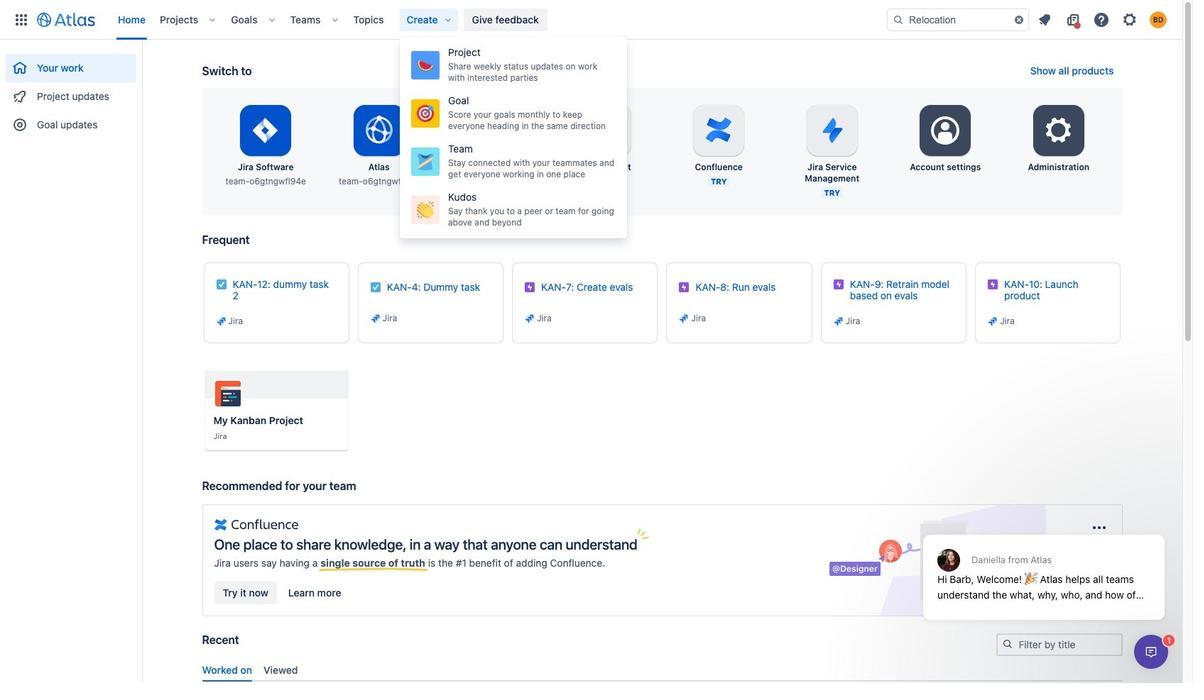 Task type: describe. For each thing, give the bounding box(es) containing it.
clear search session image
[[1014, 14, 1025, 25]]

top element
[[9, 0, 887, 39]]

0 vertical spatial dialog
[[916, 501, 1172, 631]]

:dart: image
[[417, 105, 434, 122]]

0 horizontal spatial settings image
[[928, 114, 963, 148]]

:clap: image
[[417, 202, 434, 219]]

:running_shirt_with_sash: image
[[417, 153, 434, 170]]

notifications image
[[1036, 11, 1053, 28]]

:watermelon: image
[[417, 57, 434, 74]]

search image
[[1002, 639, 1013, 651]]



Task type: vqa. For each thing, say whether or not it's contained in the screenshot.
Open Intercom Messenger icon
no



Task type: locate. For each thing, give the bounding box(es) containing it.
None search field
[[887, 8, 1029, 31]]

:running_shirt_with_sash: image
[[417, 153, 434, 170]]

cross-flow recommendation banner element
[[202, 479, 1123, 634]]

settings image
[[1121, 11, 1139, 28], [928, 114, 963, 148], [1042, 114, 1076, 148]]

2 horizontal spatial settings image
[[1121, 11, 1139, 28]]

jira image
[[370, 313, 381, 325], [524, 313, 536, 325], [679, 313, 690, 325], [216, 316, 227, 327], [216, 316, 227, 327], [833, 316, 844, 327], [987, 316, 999, 327], [987, 316, 999, 327]]

dialog
[[916, 501, 1172, 631], [1134, 636, 1168, 670]]

jira image
[[370, 313, 381, 325], [524, 313, 536, 325], [679, 313, 690, 325], [833, 316, 844, 327]]

switch to... image
[[13, 11, 30, 28]]

tab list
[[196, 659, 1128, 682]]

:clap: image
[[417, 202, 434, 219]]

1 vertical spatial dialog
[[1134, 636, 1168, 670]]

1 horizontal spatial group
[[400, 37, 627, 239]]

group
[[400, 37, 627, 239], [6, 40, 136, 143]]

:dart: image
[[417, 105, 434, 122]]

1 horizontal spatial settings image
[[1042, 114, 1076, 148]]

help image
[[1093, 11, 1110, 28]]

account image
[[1150, 11, 1167, 28]]

Search field
[[887, 8, 1029, 31]]

0 horizontal spatial group
[[6, 40, 136, 143]]

confluence image
[[214, 517, 298, 534], [214, 517, 298, 534]]

banner
[[0, 0, 1183, 40]]

:watermelon: image
[[417, 57, 434, 74]]

search image
[[893, 14, 904, 25]]

Filter by title field
[[998, 636, 1121, 656]]



